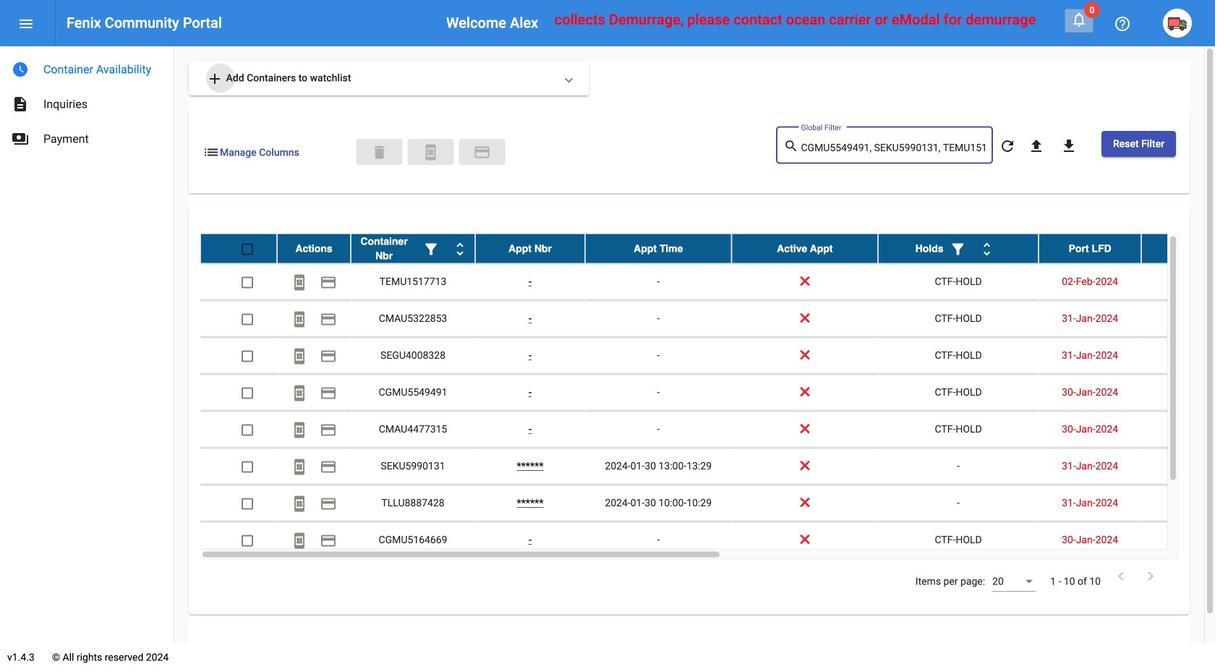Task type: vqa. For each thing, say whether or not it's contained in the screenshot.
the rightmost Nbr
no



Task type: locate. For each thing, give the bounding box(es) containing it.
3 column header from the left
[[475, 234, 585, 263]]

5 cell from the top
[[1142, 411, 1215, 447]]

2 row from the top
[[200, 264, 1215, 301]]

7 column header from the left
[[1039, 234, 1142, 263]]

9 row from the top
[[200, 522, 1215, 559]]

row
[[200, 234, 1215, 264], [200, 264, 1215, 301], [200, 301, 1215, 338], [200, 338, 1215, 374], [200, 374, 1215, 411], [200, 411, 1215, 448], [200, 448, 1215, 485], [200, 485, 1215, 522], [200, 522, 1215, 559]]

1 cell from the top
[[1142, 264, 1215, 300]]

5 column header from the left
[[732, 234, 878, 263]]

6 column header from the left
[[878, 234, 1039, 263]]

navigation
[[0, 46, 174, 156]]

no color image
[[1071, 11, 1088, 28], [12, 130, 29, 148], [1028, 137, 1045, 155], [784, 138, 801, 155], [203, 144, 220, 161], [422, 144, 440, 161], [473, 144, 491, 161], [950, 240, 967, 258], [291, 311, 308, 328], [320, 311, 337, 328], [291, 384, 308, 402], [320, 421, 337, 439], [320, 458, 337, 476], [291, 495, 308, 512], [291, 532, 308, 549], [1113, 568, 1130, 585], [1142, 568, 1160, 585]]

2 column header from the left
[[351, 234, 475, 263]]

8 cell from the top
[[1142, 522, 1215, 558]]

grid
[[200, 234, 1215, 560]]

8 column header from the left
[[1142, 234, 1215, 263]]

4 cell from the top
[[1142, 374, 1215, 411]]

cell
[[1142, 264, 1215, 300], [1142, 301, 1215, 337], [1142, 338, 1215, 374], [1142, 374, 1215, 411], [1142, 411, 1215, 447], [1142, 448, 1215, 484], [1142, 485, 1215, 521], [1142, 522, 1215, 558]]

no color image
[[17, 15, 35, 32], [1114, 15, 1131, 32], [12, 61, 29, 78], [206, 70, 224, 87], [12, 95, 29, 113], [999, 137, 1016, 155], [1060, 137, 1078, 155], [422, 240, 440, 258], [451, 240, 469, 258], [978, 240, 996, 258], [291, 274, 308, 291], [320, 274, 337, 291], [291, 348, 308, 365], [320, 348, 337, 365], [320, 384, 337, 402], [291, 421, 308, 439], [291, 458, 308, 476], [320, 495, 337, 512], [320, 532, 337, 549]]

column header
[[277, 234, 351, 263], [351, 234, 475, 263], [475, 234, 585, 263], [585, 234, 732, 263], [732, 234, 878, 263], [878, 234, 1039, 263], [1039, 234, 1142, 263], [1142, 234, 1215, 263]]



Task type: describe. For each thing, give the bounding box(es) containing it.
6 cell from the top
[[1142, 448, 1215, 484]]

Global Watchlist Filter field
[[801, 142, 986, 154]]

7 row from the top
[[200, 448, 1215, 485]]

4 row from the top
[[200, 338, 1215, 374]]

8 row from the top
[[200, 485, 1215, 522]]

4 column header from the left
[[585, 234, 732, 263]]

3 row from the top
[[200, 301, 1215, 338]]

2 cell from the top
[[1142, 301, 1215, 337]]

1 row from the top
[[200, 234, 1215, 264]]

3 cell from the top
[[1142, 338, 1215, 374]]

6 row from the top
[[200, 411, 1215, 448]]

7 cell from the top
[[1142, 485, 1215, 521]]

5 row from the top
[[200, 374, 1215, 411]]

1 column header from the left
[[277, 234, 351, 263]]

delete image
[[371, 144, 388, 161]]



